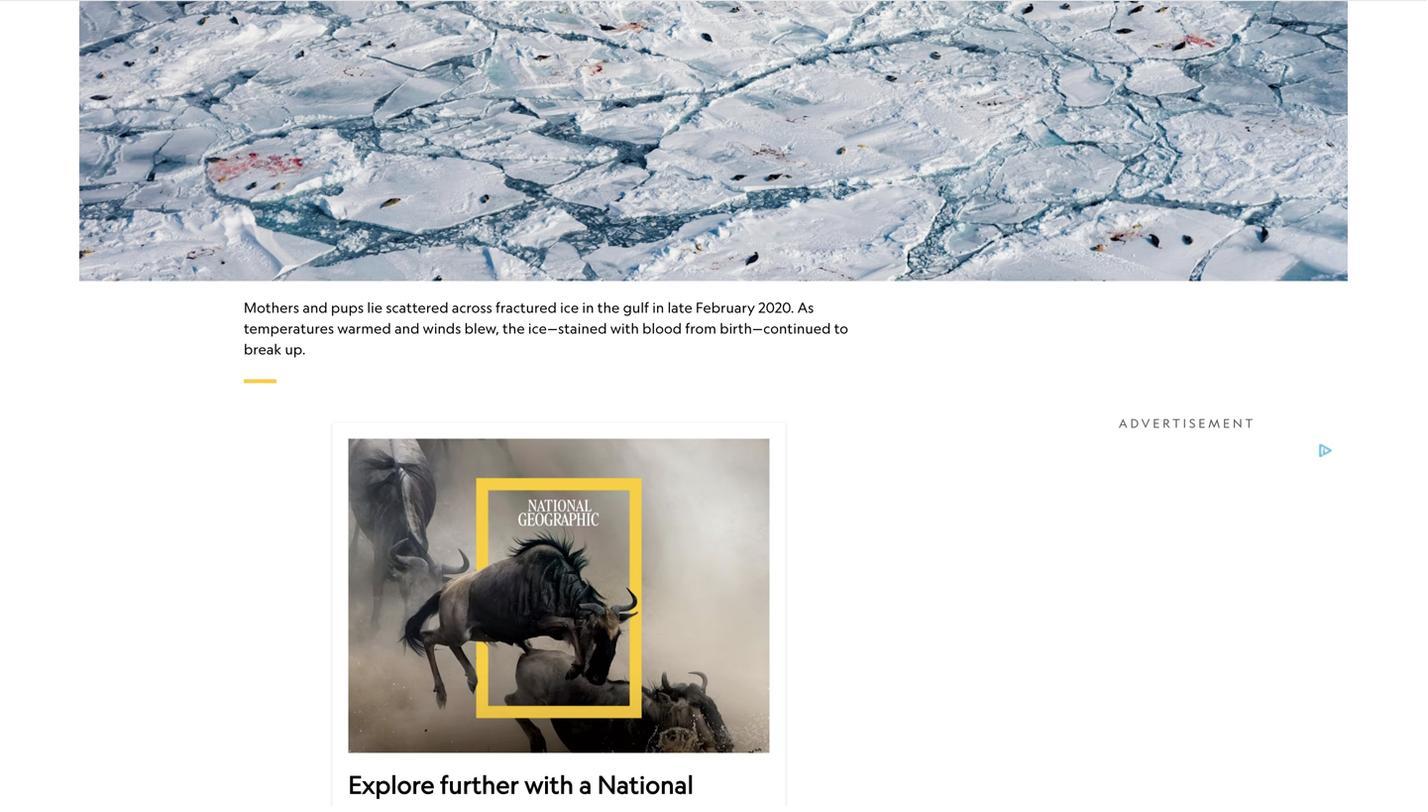 Task type: locate. For each thing, give the bounding box(es) containing it.
0 horizontal spatial in
[[582, 299, 594, 316]]

1 horizontal spatial in
[[653, 299, 665, 316]]

the left gulf
[[598, 299, 620, 316]]

subscription
[[487, 801, 626, 806]]

in
[[582, 299, 594, 316], [653, 299, 665, 316]]

1 vertical spatial the
[[503, 320, 525, 337]]

1 horizontal spatial the
[[598, 299, 620, 316]]

0 horizontal spatial the
[[503, 320, 525, 337]]

an ice sheet with many cracks and dozens of small brown dots covering the surface. image
[[79, 0, 1348, 281]]

explore
[[348, 770, 435, 799]]

1 horizontal spatial with
[[611, 320, 639, 337]]

across
[[452, 299, 493, 316]]

advertisement element
[[1039, 441, 1336, 689]]

with up subscription
[[525, 770, 574, 799]]

temperatures
[[244, 320, 334, 337]]

and
[[303, 299, 328, 316], [395, 320, 420, 337]]

in right ice
[[582, 299, 594, 316]]

2020.
[[759, 299, 795, 316]]

0 vertical spatial the
[[598, 299, 620, 316]]

scattered
[[386, 299, 449, 316]]

ice—stained
[[528, 320, 607, 337]]

1 horizontal spatial and
[[395, 320, 420, 337]]

0 horizontal spatial with
[[525, 770, 574, 799]]

0 vertical spatial and
[[303, 299, 328, 316]]

explore further with a national geographic subscription
[[348, 770, 694, 806]]

in up blood
[[653, 299, 665, 316]]

0 vertical spatial with
[[611, 320, 639, 337]]

with
[[611, 320, 639, 337], [525, 770, 574, 799]]

february
[[696, 299, 755, 316]]

national
[[598, 770, 694, 799]]

with down gulf
[[611, 320, 639, 337]]

fractured
[[496, 299, 557, 316]]

0 horizontal spatial and
[[303, 299, 328, 316]]

and left "pups"
[[303, 299, 328, 316]]

1 in from the left
[[582, 299, 594, 316]]

mothers
[[244, 299, 299, 316]]

mothers and pups lie scattered across fractured ice in the gulf in late february 2020. as temperatures warmed and winds blew, the ice—stained with blood from birth—continued to break up.
[[244, 299, 849, 357]]

the
[[598, 299, 620, 316], [503, 320, 525, 337]]

as
[[798, 299, 814, 316]]

with inside 'explore further with a national geographic subscription'
[[525, 770, 574, 799]]

the down fractured
[[503, 320, 525, 337]]

1 vertical spatial with
[[525, 770, 574, 799]]

warmed
[[337, 320, 391, 337]]

and down scattered
[[395, 320, 420, 337]]

lie
[[367, 299, 383, 316]]

from
[[685, 320, 717, 337]]



Task type: vqa. For each thing, say whether or not it's contained in the screenshot.
the bottom the
yes



Task type: describe. For each thing, give the bounding box(es) containing it.
up.
[[285, 341, 306, 357]]

gulf
[[623, 299, 649, 316]]

further
[[440, 770, 519, 799]]

geographic
[[348, 801, 481, 806]]

1 vertical spatial and
[[395, 320, 420, 337]]

break
[[244, 341, 282, 357]]

blood
[[643, 320, 682, 337]]

pups
[[331, 299, 364, 316]]

with inside mothers and pups lie scattered across fractured ice in the gulf in late february 2020. as temperatures warmed and winds blew, the ice—stained with blood from birth—continued to break up.
[[611, 320, 639, 337]]

winds
[[423, 320, 461, 337]]

ice
[[560, 299, 579, 316]]

a
[[579, 770, 592, 799]]

blew,
[[465, 320, 499, 337]]

2 in from the left
[[653, 299, 665, 316]]

birth—continued
[[720, 320, 831, 337]]

to
[[834, 320, 849, 337]]

late
[[668, 299, 693, 316]]



